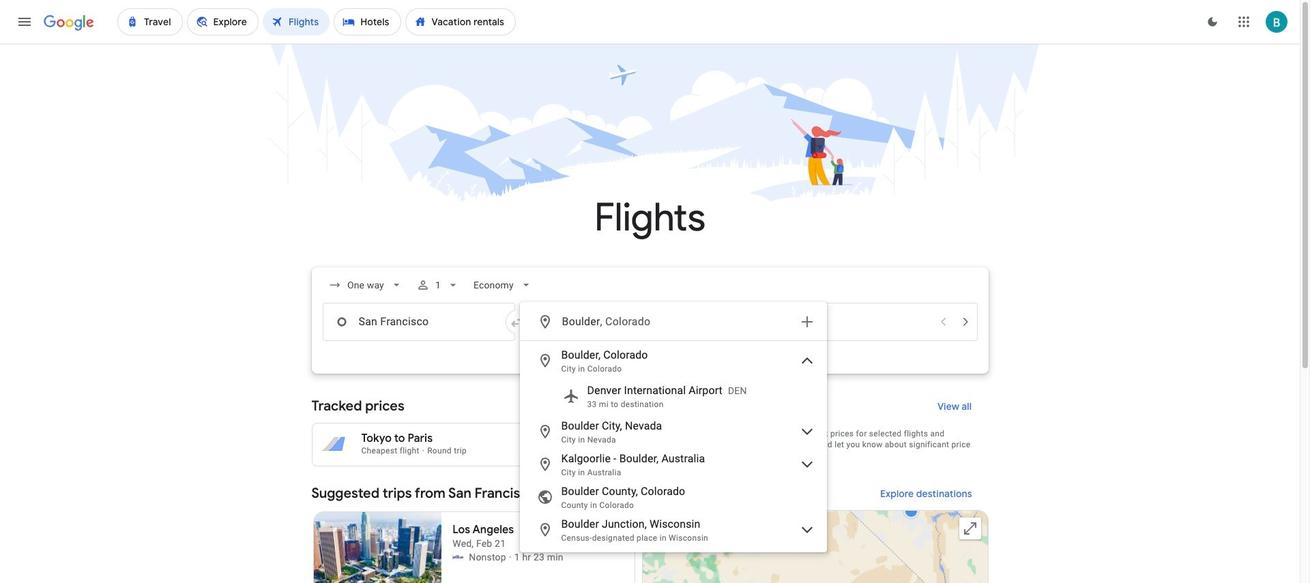 Task type: vqa. For each thing, say whether or not it's contained in the screenshot.
Flight search field
yes



Task type: describe. For each thing, give the bounding box(es) containing it.
toggle nearby airports for boulder junction, wisconsin image
[[799, 522, 815, 538]]

kalgoorlie - boulder, australia option
[[520, 448, 826, 481]]

 image inside tracked prices region
[[422, 446, 425, 456]]

boulder junction, wisconsin option
[[520, 514, 826, 547]]

878 US dollars text field
[[611, 445, 633, 456]]

change appearance image
[[1196, 5, 1229, 38]]

suggested trips from san francisco region
[[311, 478, 988, 583]]

jetblue image
[[453, 552, 463, 563]]

main menu image
[[16, 14, 33, 30]]

boulder, colorado option
[[520, 345, 826, 377]]

Where else? text field
[[561, 306, 790, 338]]

boulder city, nevada option
[[520, 416, 826, 448]]

toggle nearby airports for kalgoorlie - boulder, australia image
[[799, 456, 815, 473]]



Task type: locate. For each thing, give the bounding box(es) containing it.
boulder county, colorado option
[[520, 481, 826, 514]]

None text field
[[322, 303, 515, 341]]

none text field inside flight search field
[[322, 303, 515, 341]]

Departure text field
[[756, 304, 931, 340]]

0 horizontal spatial  image
[[422, 446, 425, 456]]

Flight search field
[[301, 267, 999, 553]]

1 horizontal spatial  image
[[509, 551, 512, 564]]

destination, select multiple airports image
[[799, 314, 815, 330]]

denver international airport (den) option
[[520, 377, 826, 416]]

tracked prices region
[[311, 390, 988, 467]]

enter your destination dialog
[[520, 302, 827, 553]]

list box inside the enter your destination dialog
[[520, 341, 826, 552]]

1 vertical spatial  image
[[509, 551, 512, 564]]

toggle nearby airports for boulder city, nevada image
[[799, 424, 815, 440]]

list box
[[520, 341, 826, 552]]

None field
[[322, 273, 408, 297], [468, 273, 538, 297], [322, 273, 408, 297], [468, 273, 538, 297]]

777 US dollars text field
[[609, 432, 633, 446]]

 image inside suggested trips from san francisco region
[[509, 551, 512, 564]]

toggle nearby airports for boulder, colorado image
[[799, 353, 815, 369]]

 image
[[422, 446, 425, 456], [509, 551, 512, 564]]

0 vertical spatial  image
[[422, 446, 425, 456]]



